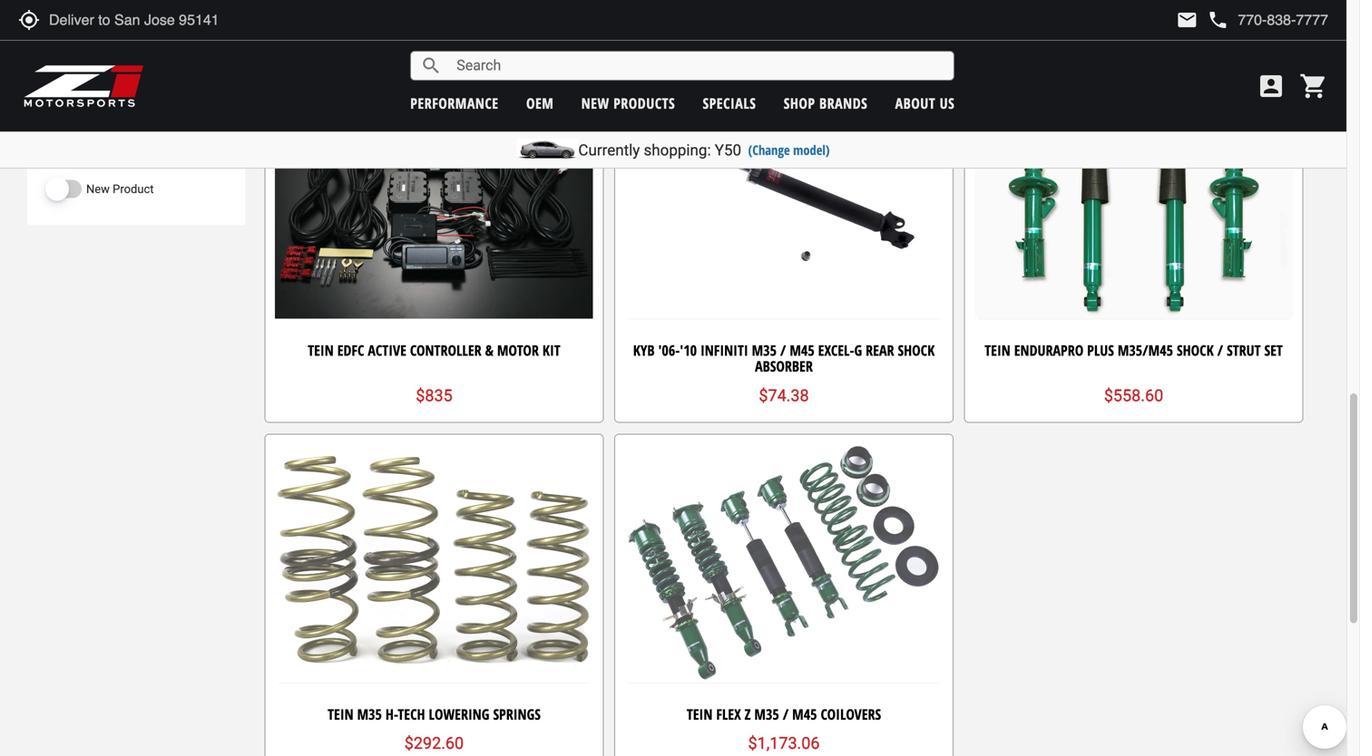 Task type: describe. For each thing, give the bounding box(es) containing it.
specials link
[[703, 93, 756, 113]]

about
[[895, 93, 936, 113]]

to for $100
[[90, 17, 100, 31]]

edfc
[[337, 341, 364, 360]]

Search search field
[[442, 52, 954, 80]]

about us link
[[895, 93, 955, 113]]

$292.60
[[405, 735, 464, 754]]

tein flex z m35 / m45 coilovers
[[687, 705, 881, 725]]

shop
[[784, 93, 816, 113]]

above
[[106, 66, 139, 80]]

performance
[[410, 93, 499, 113]]

/ for m35
[[781, 341, 786, 360]]

kyb
[[633, 341, 655, 360]]

performance link
[[410, 93, 499, 113]]

h-
[[386, 705, 398, 725]]

excel-
[[818, 341, 855, 360]]

currently shopping: y50 (change model)
[[579, 141, 830, 159]]

specials
[[703, 93, 756, 113]]

tein m35 h-tech lowering springs
[[328, 705, 541, 725]]

springs
[[493, 705, 541, 725]]

my_location
[[18, 9, 40, 31]]

flex
[[716, 705, 741, 725]]

z
[[745, 705, 751, 725]]

$100 to $500
[[57, 17, 129, 31]]

product
[[113, 182, 154, 196]]

motor
[[497, 341, 539, 360]]

brands
[[820, 93, 868, 113]]

$835
[[416, 386, 453, 406]]

set
[[1265, 341, 1283, 360]]

search
[[420, 55, 442, 77]]

active
[[368, 341, 407, 360]]

m35 right z
[[755, 705, 779, 725]]

new
[[581, 93, 610, 113]]

2 shock from the left
[[1177, 341, 1214, 360]]

new
[[86, 182, 110, 196]]

tein
[[308, 341, 334, 360]]

m45 inside the kyb '06-'10 infiniti m35 / m45 excel-g rear shock absorber
[[790, 341, 815, 360]]

new products link
[[581, 93, 675, 113]]

us
[[940, 93, 955, 113]]

$558.60
[[1104, 386, 1164, 406]]

z1 motorsports logo image
[[23, 64, 145, 109]]

new products
[[581, 93, 675, 113]]

m35 inside the kyb '06-'10 infiniti m35 / m45 excel-g rear shock absorber
[[752, 341, 777, 360]]

'10
[[680, 341, 697, 360]]

max number field
[[122, 95, 196, 124]]

account_box
[[1257, 72, 1286, 101]]

y50
[[715, 141, 742, 159]]

$263.34
[[1104, 22, 1164, 41]]

$104.96
[[755, 22, 814, 41]]

tein for tein endurapro plus m35/m45 shock / strut set
[[985, 341, 1011, 360]]

(change
[[748, 141, 790, 159]]

1 vertical spatial m45
[[793, 705, 817, 725]]

strut
[[1227, 341, 1261, 360]]

m35/m45
[[1118, 341, 1174, 360]]

shopping_cart link
[[1295, 72, 1329, 101]]

mail link
[[1177, 9, 1198, 31]]

coilovers
[[821, 705, 881, 725]]

$74.38
[[759, 386, 809, 406]]

oem link
[[526, 93, 554, 113]]



Task type: locate. For each thing, give the bounding box(es) containing it.
mail phone
[[1177, 9, 1229, 31]]

kit
[[543, 341, 561, 360]]

tech
[[398, 705, 425, 725]]

m45 up $1,173.06
[[793, 705, 817, 725]]

/ left 'strut'
[[1218, 341, 1224, 360]]

tein left endurapro
[[985, 341, 1011, 360]]

shock right rear
[[898, 341, 935, 360]]

phone
[[1207, 9, 1229, 31]]

$699.95
[[405, 22, 464, 41]]

to
[[90, 17, 100, 31], [90, 42, 100, 55]]

shop brands link
[[784, 93, 868, 113]]

controller
[[410, 341, 482, 360]]

tein left flex
[[687, 705, 713, 725]]

shock
[[898, 341, 935, 360], [1177, 341, 1214, 360]]

$100
[[60, 17, 87, 31]]

/ up $1,173.06
[[783, 705, 789, 725]]

2 to from the top
[[90, 42, 100, 55]]

mail
[[1177, 9, 1198, 31]]

endurapro
[[1015, 341, 1084, 360]]

0 horizontal spatial shock
[[898, 341, 935, 360]]

tein endurapro plus m35/m45 shock / strut set
[[985, 341, 1283, 360]]

to right $100
[[90, 17, 100, 31]]

'06-
[[658, 341, 680, 360]]

tein
[[985, 341, 1011, 360], [328, 705, 354, 725], [687, 705, 713, 725]]

1 horizontal spatial tein
[[687, 705, 713, 725]]

shopping:
[[644, 141, 711, 159]]

0 horizontal spatial $1000
[[60, 66, 93, 80]]

currently
[[579, 141, 640, 159]]

shock inside the kyb '06-'10 infiniti m35 / m45 excel-g rear shock absorber
[[898, 341, 935, 360]]

model)
[[793, 141, 830, 159]]

tein for tein flex z m35 / m45 coilovers
[[687, 705, 713, 725]]

m35
[[752, 341, 777, 360], [357, 705, 382, 725], [755, 705, 779, 725]]

$500 to $1000
[[57, 42, 136, 55]]

products
[[614, 93, 675, 113]]

tein for tein m35 h-tech lowering springs
[[328, 705, 354, 725]]

infiniti
[[701, 341, 749, 360]]

to down $100 to $500
[[90, 42, 100, 55]]

$1000 & above
[[57, 66, 139, 80]]

shock left 'strut'
[[1177, 341, 1214, 360]]

$500 down $100
[[60, 42, 87, 55]]

phone link
[[1207, 9, 1329, 31]]

None radio
[[45, 16, 57, 28]]

/ inside the kyb '06-'10 infiniti m35 / m45 excel-g rear shock absorber
[[781, 341, 786, 360]]

kyb '06-'10 infiniti m35 / m45 excel-g rear shock absorber
[[633, 341, 935, 376]]

lowering
[[429, 705, 490, 725]]

m45 left excel-
[[790, 341, 815, 360]]

$500
[[103, 17, 129, 31], [60, 42, 87, 55]]

m35 left h-
[[357, 705, 382, 725]]

1 horizontal spatial &
[[485, 341, 494, 360]]

/ up $74.38
[[781, 341, 786, 360]]

$1000 down $500 to $1000
[[60, 66, 93, 80]]

1 horizontal spatial $500
[[103, 17, 129, 31]]

None radio
[[45, 41, 57, 53], [45, 65, 57, 77], [45, 41, 57, 53], [45, 65, 57, 77]]

$1000 up above
[[103, 42, 136, 55]]

shopping_cart
[[1300, 72, 1329, 101]]

/ for shock
[[1218, 341, 1224, 360]]

shop brands
[[784, 93, 868, 113]]

plus
[[1088, 341, 1114, 360]]

1 vertical spatial to
[[90, 42, 100, 55]]

m35 right "infiniti"
[[752, 341, 777, 360]]

m45
[[790, 341, 815, 360], [793, 705, 817, 725]]

about us
[[895, 93, 955, 113]]

& left the motor
[[485, 341, 494, 360]]

& left above
[[96, 66, 103, 80]]

1 shock from the left
[[898, 341, 935, 360]]

(change model) link
[[748, 141, 830, 159]]

0 horizontal spatial tein
[[328, 705, 354, 725]]

g
[[855, 341, 862, 360]]

new product
[[86, 182, 154, 196]]

$1,173.06
[[748, 735, 820, 754]]

account_box link
[[1253, 72, 1291, 101]]

0 vertical spatial $500
[[103, 17, 129, 31]]

to for $500
[[90, 42, 100, 55]]

0 horizontal spatial $500
[[60, 42, 87, 55]]

tein edfc active controller & motor kit
[[308, 341, 561, 360]]

oem
[[526, 93, 554, 113]]

0 horizontal spatial &
[[96, 66, 103, 80]]

$500 up $500 to $1000
[[103, 17, 129, 31]]

1 vertical spatial $1000
[[60, 66, 93, 80]]

/
[[781, 341, 786, 360], [1218, 341, 1224, 360], [783, 705, 789, 725]]

1 horizontal spatial $1000
[[103, 42, 136, 55]]

$1000
[[103, 42, 136, 55], [60, 66, 93, 80]]

1 to from the top
[[90, 17, 100, 31]]

0 vertical spatial to
[[90, 17, 100, 31]]

2 horizontal spatial tein
[[985, 341, 1011, 360]]

0 vertical spatial &
[[96, 66, 103, 80]]

rear
[[866, 341, 894, 360]]

&
[[96, 66, 103, 80], [485, 341, 494, 360]]

0 vertical spatial $1000
[[103, 42, 136, 55]]

1 vertical spatial &
[[485, 341, 494, 360]]

0 vertical spatial m45
[[790, 341, 815, 360]]

min number field
[[45, 95, 120, 124]]

1 horizontal spatial shock
[[1177, 341, 1214, 360]]

tein left h-
[[328, 705, 354, 725]]

1 vertical spatial $500
[[60, 42, 87, 55]]

absorber
[[755, 357, 813, 376]]



Task type: vqa. For each thing, say whether or not it's contained in the screenshot.


